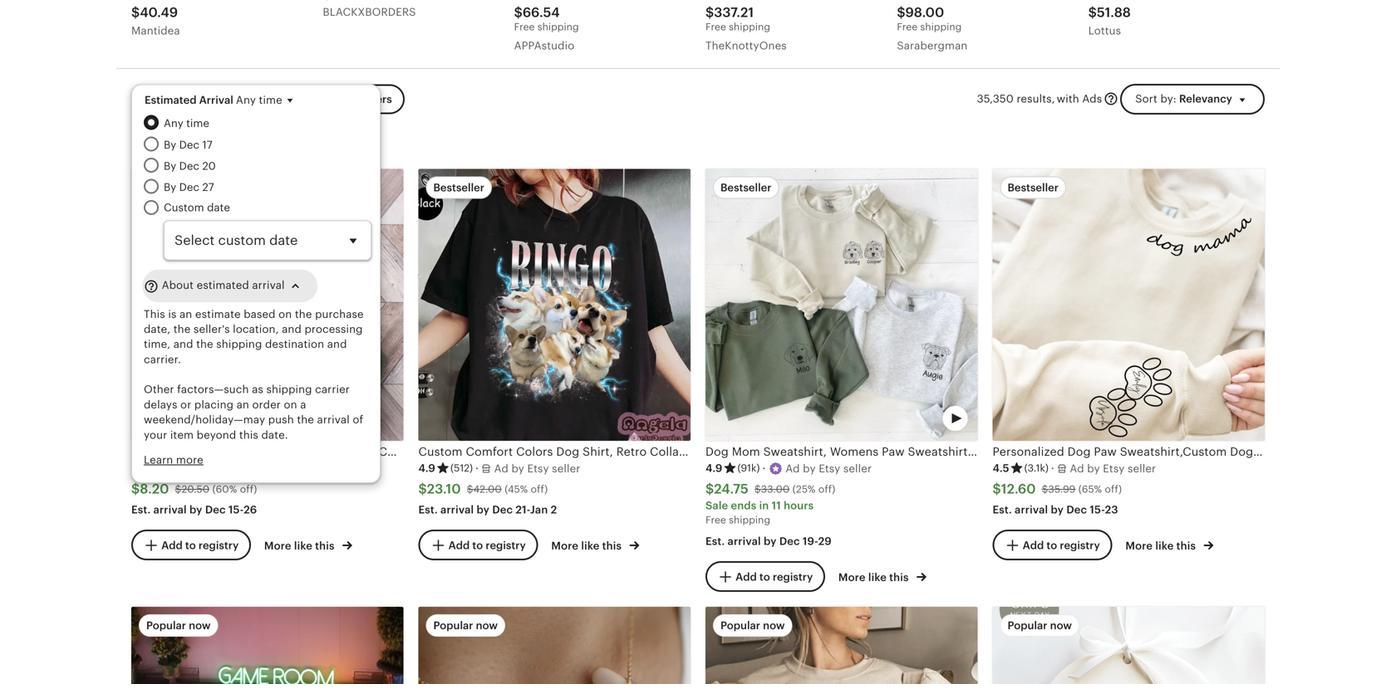 Task type: locate. For each thing, give the bounding box(es) containing it.
33.00
[[761, 484, 790, 495]]

29
[[818, 536, 832, 548]]

1 · from the left
[[191, 463, 194, 475]]

2 15- from the left
[[1090, 504, 1105, 516]]

lottus
[[1088, 25, 1121, 37]]

0 vertical spatial any
[[236, 94, 256, 106]]

on right based on the left top of the page
[[279, 308, 292, 321]]

1 popular now from the left
[[146, 620, 211, 633]]

by up custom
[[164, 181, 176, 194]]

1 off) from the left
[[240, 484, 257, 495]]

2 bestseller from the left
[[433, 181, 484, 194]]

off) up jan
[[531, 484, 548, 495]]

shipping down 66.54 on the left
[[537, 21, 579, 32]]

15- down (65%
[[1090, 504, 1105, 516]]

off) for 8.20
[[240, 484, 257, 495]]

dec down (60% at left bottom
[[205, 504, 226, 516]]

$ for 12.60
[[993, 482, 1001, 497]]

by down $ 23.10 $ 42.00 (45% off)
[[477, 504, 490, 516]]

add for 12.60
[[1023, 540, 1044, 552]]

2 4.9 from the left
[[418, 463, 435, 475]]

$ inside "$ 12.60 $ 35.99 (65% off)"
[[1042, 484, 1048, 495]]

est. down 8.20
[[131, 504, 151, 516]]

order
[[252, 399, 281, 411]]

an left the order at bottom left
[[237, 399, 249, 411]]

add to registry down est. arrival by dec 21-jan 2
[[448, 540, 526, 552]]

2
[[551, 504, 557, 516]]

by for by dec 20
[[164, 160, 176, 172]]

arrival
[[252, 279, 285, 292], [317, 414, 350, 426], [153, 504, 187, 516], [441, 504, 474, 516], [1015, 504, 1048, 516], [728, 536, 761, 548]]

bestseller for 12.60
[[1008, 181, 1059, 194]]

any
[[236, 94, 256, 106], [164, 117, 183, 130]]

2 popular from the left
[[433, 620, 473, 633]]

shipping inside $ 66.54 free shipping appastudio
[[537, 21, 579, 32]]

about
[[162, 279, 194, 292]]

jan
[[530, 504, 548, 516]]

2 horizontal spatial 4.9
[[706, 463, 723, 475]]

shipping down ends
[[729, 515, 770, 526]]

35,350 results,
[[977, 93, 1055, 105]]

dec left "21-"
[[492, 504, 513, 516]]

2 off) from the left
[[531, 484, 548, 495]]

1 by from the top
[[164, 139, 176, 151]]

est. down "23.10"
[[418, 504, 438, 516]]

this for 23.10
[[602, 540, 622, 553]]

blackxborders
[[323, 6, 416, 18]]

more for 12.60
[[1126, 540, 1153, 553]]

product video element for dog name necklace | personalized dog ears necklace | custom pet jewelry | pet name necklace | pet memorial gift, gift for her,christmas gift "image"
[[418, 608, 691, 685]]

more like this for 23.10
[[551, 540, 624, 553]]

custom dog ears sweatshirt, dog mom sweatshirt, dog lover sweatshirt, dog people sweatshirt, new dog owner sweatshirt, pet lover sweatshirt image
[[706, 608, 978, 685]]

1 horizontal spatial and
[[282, 323, 302, 336]]

$ 337.21 free shipping theknottyones
[[706, 5, 787, 52]]

1 popular from the left
[[146, 620, 186, 633]]

popular for personalized new home ornament - new home christmas ornament - wreath new house ornament image
[[1008, 620, 1048, 633]]

and up destination
[[282, 323, 302, 336]]

free inside $ 66.54 free shipping appastudio
[[514, 21, 535, 32]]

2 by from the top
[[164, 160, 176, 172]]

free down sale
[[706, 515, 726, 526]]

$ for 23.10
[[418, 482, 427, 497]]

sale
[[706, 500, 728, 512]]

shipping inside the this is an estimate based on the purchase date, the seller's location, and processing time, and the shipping destination and carrier.
[[216, 338, 262, 351]]

3 popular now link from the left
[[706, 608, 978, 685]]

by for 8.20
[[189, 504, 202, 516]]

any down estimated
[[164, 117, 183, 130]]

an right is
[[180, 308, 192, 321]]

carrier
[[315, 384, 350, 396]]

$ for 24.75
[[706, 482, 714, 497]]

a
[[300, 399, 306, 411]]

time up 17
[[186, 117, 209, 130]]

2 vertical spatial by
[[164, 181, 176, 194]]

$ inside $ 98.00 free shipping sarabergman
[[897, 5, 905, 20]]

add for 8.20
[[161, 540, 183, 552]]

0 horizontal spatial and
[[173, 338, 193, 351]]

with ads
[[1057, 93, 1102, 105]]

more like this link for 23.10
[[551, 537, 639, 554]]

more like this link for 8.20
[[264, 537, 352, 554]]

learn more
[[144, 454, 203, 467]]

est. arrival by dec 15-23
[[993, 504, 1118, 516]]

registry for 23.10
[[486, 540, 526, 552]]

to down est. arrival by dec 15-26
[[185, 540, 196, 552]]

4 · from the left
[[1051, 463, 1054, 475]]

4 off) from the left
[[1105, 484, 1122, 495]]

registry for 8.20
[[199, 540, 239, 552]]

date
[[207, 202, 230, 214]]

registry for 12.60
[[1060, 540, 1100, 552]]

2 · from the left
[[475, 463, 479, 475]]

est. down sale
[[706, 536, 725, 548]]

off) inside $ 23.10 $ 42.00 (45% off)
[[531, 484, 548, 495]]

now
[[189, 620, 211, 633], [476, 620, 498, 633], [763, 620, 785, 633], [1050, 620, 1072, 633]]

arrival down 12.60
[[1015, 504, 1048, 516]]

registry
[[199, 540, 239, 552], [486, 540, 526, 552], [1060, 540, 1100, 552], [773, 571, 813, 584]]

any right arrival
[[236, 94, 256, 106]]

now for custom neon sign | neon sign | wedding signs | name neon sign | led neon light sign | wedding bridesmaid gifts | wall decor | home decor image on the bottom left
[[189, 620, 211, 633]]

add to registry button down est. arrival by dec 19-29 at the bottom of page
[[706, 562, 825, 593]]

add to registry button
[[131, 530, 251, 561], [418, 530, 538, 561], [993, 530, 1113, 561], [706, 562, 825, 593]]

1 15- from the left
[[228, 504, 244, 516]]

4 bestseller from the left
[[1008, 181, 1059, 194]]

est. for 12.60
[[993, 504, 1012, 516]]

dec left 20
[[179, 160, 199, 172]]

add down est. arrival by dec 19-29 at the bottom of page
[[736, 571, 757, 584]]

add to registry down est. arrival by dec 15-26
[[161, 540, 239, 552]]

an
[[180, 308, 192, 321], [237, 399, 249, 411]]

0 vertical spatial time
[[259, 94, 282, 106]]

0 horizontal spatial any
[[164, 117, 183, 130]]

0 vertical spatial an
[[180, 308, 192, 321]]

free down 337.21
[[706, 21, 726, 32]]

by for by dec 27
[[164, 181, 176, 194]]

shipping inside $ 337.21 free shipping theknottyones
[[729, 21, 770, 32]]

by down in
[[764, 536, 777, 548]]

off) inside $ 8.20 $ 20.50 (60% off)
[[240, 484, 257, 495]]

3 popular now from the left
[[721, 620, 785, 633]]

learn
[[144, 454, 173, 467]]

add down est. arrival by dec 15-26
[[161, 540, 183, 552]]

1 now from the left
[[189, 620, 211, 633]]

free down the 98.00
[[897, 21, 918, 32]]

off)
[[240, 484, 257, 495], [531, 484, 548, 495], [818, 484, 836, 495], [1105, 484, 1122, 495]]

registry down est. arrival by dec 15-26
[[199, 540, 239, 552]]

any time
[[164, 117, 209, 130]]

15- down (60% at left bottom
[[228, 504, 244, 516]]

registry down est. arrival by dec 15-23
[[1060, 540, 1100, 552]]

by dec 27
[[164, 181, 214, 194]]

shipping up sarabergman
[[920, 21, 962, 32]]

1 vertical spatial time
[[186, 117, 209, 130]]

add to registry down est. arrival by dec 15-23
[[1023, 540, 1100, 552]]

add down est. arrival by dec 15-23
[[1023, 540, 1044, 552]]

add to registry button down est. arrival by dec 15-26
[[131, 530, 251, 561]]

dec inside by dec 17 link
[[179, 139, 199, 151]]

1 vertical spatial an
[[237, 399, 249, 411]]

17
[[202, 139, 213, 151]]

by down '20.50'
[[189, 504, 202, 516]]

shipping up theknottyones
[[729, 21, 770, 32]]

shipping inside $ 98.00 free shipping sarabergman
[[920, 21, 962, 32]]

est. down 12.60
[[993, 504, 1012, 516]]

(3.1k)
[[1024, 463, 1049, 474]]

the up destination
[[295, 308, 312, 321]]

dec left "27"
[[179, 181, 199, 194]]

arrival
[[199, 94, 233, 106]]

$ inside $ 40.49 mantidea
[[131, 5, 140, 20]]

free inside $ 98.00 free shipping sarabergman
[[897, 21, 918, 32]]

40.49
[[140, 5, 178, 20]]

off) inside "$ 12.60 $ 35.99 (65% off)"
[[1105, 484, 1122, 495]]

the
[[295, 308, 312, 321], [173, 323, 191, 336], [196, 338, 213, 351], [297, 414, 314, 426]]

off) up 23
[[1105, 484, 1122, 495]]

4.5
[[993, 463, 1009, 475]]

20.50
[[181, 484, 210, 495]]

product video element
[[706, 169, 978, 441], [131, 608, 403, 685], [418, 608, 691, 685], [993, 608, 1265, 685]]

4.9 for 23.10
[[418, 463, 435, 475]]

1 4.9 from the left
[[131, 463, 148, 475]]

1 vertical spatial any
[[164, 117, 183, 130]]

0 horizontal spatial time
[[186, 117, 209, 130]]

0 horizontal spatial 4.9
[[131, 463, 148, 475]]

this is an estimate based on the purchase date, the seller's location, and processing time, and the shipping destination and carrier.
[[144, 308, 364, 366]]

3 now from the left
[[763, 620, 785, 633]]

42.00
[[473, 484, 502, 495]]

free inside $ 24.75 $ 33.00 (25% off) sale ends in 11 hours free shipping
[[706, 515, 726, 526]]

dec
[[179, 139, 199, 151], [179, 160, 199, 172], [179, 181, 199, 194], [205, 504, 226, 516], [492, 504, 513, 516], [1067, 504, 1087, 516], [779, 536, 800, 548]]

by down by dec 17 at the left of the page
[[164, 160, 176, 172]]

3 by from the top
[[164, 181, 176, 194]]

4.9 up 8.20
[[131, 463, 148, 475]]

4.9 for 8.20
[[131, 463, 148, 475]]

2 now from the left
[[476, 620, 498, 633]]

dec inside by dec 27 link
[[179, 181, 199, 194]]

product video element for personalized new home ornament - new home christmas ornament - wreath new house ornament image
[[993, 608, 1265, 685]]

arrival left the of
[[317, 414, 350, 426]]

popular now for personalized new home ornament - new home christmas ornament - wreath new house ornament image
[[1008, 620, 1072, 633]]

sort by: relevancy
[[1135, 93, 1232, 105]]

off) inside $ 24.75 $ 33.00 (25% off) sale ends in 11 hours free shipping
[[818, 484, 836, 495]]

more for 8.20
[[264, 540, 291, 553]]

time up any time link
[[259, 94, 282, 106]]

by for 23.10
[[477, 504, 490, 516]]

by
[[164, 139, 176, 151], [164, 160, 176, 172], [164, 181, 176, 194]]

stars hollow christmas festival sweatshirt, christmas gifts, christmas tree shirt, christmas winter festival sweater, christmas tree sweater image
[[131, 169, 403, 441]]

$ inside $ 337.21 free shipping theknottyones
[[706, 5, 714, 20]]

0 vertical spatial by
[[164, 139, 176, 151]]

add to registry down est. arrival by dec 19-29 at the bottom of page
[[736, 571, 813, 584]]

shipping up a
[[266, 384, 312, 396]]

more like this for 12.60
[[1126, 540, 1199, 553]]

1 bestseller from the left
[[146, 181, 197, 194]]

· right (3.1k)
[[1051, 463, 1054, 475]]

dog mom sweatshirt, womens paw sweatshirt, dog sweatshirt with name, dog mom gift, dog lover sweatshirt, dog mom era, custom dog sweater image
[[706, 169, 978, 441]]

$ inside $ 51.88 lottus
[[1088, 5, 1097, 20]]

to for 12.60
[[1047, 540, 1057, 552]]

and
[[282, 323, 302, 336], [173, 338, 193, 351], [327, 338, 347, 351]]

4 popular from the left
[[1008, 620, 1048, 633]]

1 horizontal spatial 4.9
[[418, 463, 435, 475]]

by down any time
[[164, 139, 176, 151]]

arrival down ends
[[728, 536, 761, 548]]

this inside other factors—such as shipping carrier delays or placing an order on a weekend/holiday—may push the arrival of your item beyond this date.
[[239, 429, 258, 442]]

shipping for 66.54
[[537, 21, 579, 32]]

free inside $ 337.21 free shipping theknottyones
[[706, 21, 726, 32]]

time
[[259, 94, 282, 106], [186, 117, 209, 130]]

select an estimated delivery date option group
[[144, 115, 371, 260]]

shipping down location,
[[216, 338, 262, 351]]

arrival down 8.20
[[153, 504, 187, 516]]

dec down (65%
[[1067, 504, 1087, 516]]

to down est. arrival by dec 19-29 at the bottom of page
[[760, 571, 770, 584]]

arrival down "23.10"
[[441, 504, 474, 516]]

add
[[161, 540, 183, 552], [448, 540, 470, 552], [1023, 540, 1044, 552], [736, 571, 757, 584]]

26
[[244, 504, 257, 516]]

add to registry button down est. arrival by dec 15-23
[[993, 530, 1113, 561]]

free for 98.00
[[897, 21, 918, 32]]

dec left 17
[[179, 139, 199, 151]]

4.9 up "23.10"
[[418, 463, 435, 475]]

$ inside $ 23.10 $ 42.00 (45% off)
[[467, 484, 473, 495]]

off) for 24.75
[[818, 484, 836, 495]]

all filters button
[[314, 84, 405, 114]]

$ for 40.49
[[131, 5, 140, 20]]

arrival for est. arrival by dec 19-29
[[728, 536, 761, 548]]

this
[[239, 429, 258, 442], [315, 540, 335, 553], [602, 540, 622, 553], [1177, 540, 1196, 553], [889, 572, 909, 584]]

· right (91k)
[[762, 463, 766, 475]]

2 popular now from the left
[[433, 620, 498, 633]]

1 horizontal spatial 15-
[[1090, 504, 1105, 516]]

arrival for est. arrival by dec 15-23
[[1015, 504, 1048, 516]]

like for 12.60
[[1156, 540, 1174, 553]]

to down est. arrival by dec 15-23
[[1047, 540, 1057, 552]]

arrival inside other factors—such as shipping carrier delays or placing an order on a weekend/holiday—may push the arrival of your item beyond this date.
[[317, 414, 350, 426]]

shipping
[[537, 21, 579, 32], [729, 21, 770, 32], [920, 21, 962, 32], [216, 338, 262, 351], [266, 384, 312, 396], [729, 515, 770, 526]]

0 horizontal spatial 15-
[[228, 504, 244, 516]]

$ 12.60 $ 35.99 (65% off)
[[993, 482, 1122, 497]]

and down processing
[[327, 338, 347, 351]]

1 vertical spatial by
[[164, 160, 176, 172]]

by for by dec 17
[[164, 139, 176, 151]]

·
[[191, 463, 194, 475], [475, 463, 479, 475], [762, 463, 766, 475], [1051, 463, 1054, 475]]

to down est. arrival by dec 21-jan 2
[[472, 540, 483, 552]]

337.21
[[714, 5, 754, 20]]

product video element for dog mom sweatshirt, womens paw sweatshirt, dog sweatshirt with name, dog mom gift, dog lover sweatshirt, dog mom era, custom dog sweater image
[[706, 169, 978, 441]]

popular now
[[146, 620, 211, 633], [433, 620, 498, 633], [721, 620, 785, 633], [1008, 620, 1072, 633]]

3 off) from the left
[[818, 484, 836, 495]]

by down "$ 12.60 $ 35.99 (65% off)"
[[1051, 504, 1064, 516]]

arrival up based on the left top of the page
[[252, 279, 285, 292]]

shipping inside other factors—such as shipping carrier delays or placing an order on a weekend/holiday—may push the arrival of your item beyond this date.
[[266, 384, 312, 396]]

1 popular now link from the left
[[131, 608, 403, 685]]

other
[[144, 384, 174, 396]]

4 now from the left
[[1050, 620, 1072, 633]]

off) up 26
[[240, 484, 257, 495]]

personalized dog paw sweatshirt,custom dog mama sweatshirt,gift for mama sweatshirt, christmas gift for mama, dog mom image
[[993, 169, 1265, 441]]

0 vertical spatial on
[[279, 308, 292, 321]]

· right (512)
[[475, 463, 479, 475]]

est. arrival by dec 21-jan 2
[[418, 504, 557, 516]]

4.9 up the 24.75
[[706, 463, 723, 475]]

· for 8.20
[[191, 463, 194, 475]]

estimate
[[195, 308, 241, 321]]

$ 24.75 $ 33.00 (25% off) sale ends in 11 hours free shipping
[[706, 482, 836, 526]]

destination
[[265, 338, 324, 351]]

3 · from the left
[[762, 463, 766, 475]]

free down 66.54 on the left
[[514, 21, 535, 32]]

and up carrier. at left bottom
[[173, 338, 193, 351]]

popular now for dog name necklace | personalized dog ears necklace | custom pet jewelry | pet name necklace | pet memorial gift, gift for her,christmas gift "image"
[[433, 620, 498, 633]]

is
[[168, 308, 177, 321]]

19-
[[803, 536, 818, 548]]

by dec 27 link
[[164, 179, 371, 195]]

bestseller for 8.20
[[146, 181, 197, 194]]

3 4.9 from the left
[[706, 463, 723, 475]]

add down est. arrival by dec 21-jan 2
[[448, 540, 470, 552]]

about estimated arrival button
[[144, 270, 316, 302]]

$ inside $ 66.54 free shipping appastudio
[[514, 5, 523, 20]]

add to registry button down est. arrival by dec 21-jan 2
[[418, 530, 538, 561]]

· right (7.2k)
[[191, 463, 194, 475]]

factors—such
[[177, 384, 249, 396]]

0 horizontal spatial an
[[180, 308, 192, 321]]

1 horizontal spatial an
[[237, 399, 249, 411]]

1 vertical spatial on
[[284, 399, 297, 411]]

shipping for 98.00
[[920, 21, 962, 32]]

the down a
[[297, 414, 314, 426]]

est. arrival by dec 15-26
[[131, 504, 257, 516]]

(512)
[[450, 463, 473, 474]]

4 popular now from the left
[[1008, 620, 1072, 633]]

on left a
[[284, 399, 297, 411]]

to
[[185, 540, 196, 552], [472, 540, 483, 552], [1047, 540, 1057, 552], [760, 571, 770, 584]]

results,
[[1017, 93, 1055, 105]]

off) right (25%
[[818, 484, 836, 495]]

registry down "21-"
[[486, 540, 526, 552]]



Task type: describe. For each thing, give the bounding box(es) containing it.
this for 12.60
[[1177, 540, 1196, 553]]

est. for 23.10
[[418, 504, 438, 516]]

dog name necklace | personalized dog ears necklace | custom pet jewelry | pet name necklace | pet memorial gift, gift for her,christmas gift image
[[418, 608, 691, 685]]

date,
[[144, 323, 171, 336]]

purchase
[[315, 308, 364, 321]]

ends
[[731, 500, 757, 512]]

add to registry for 23.10
[[448, 540, 526, 552]]

the down seller's
[[196, 338, 213, 351]]

sarabergman
[[897, 39, 968, 52]]

learn more link
[[144, 454, 203, 467]]

of
[[353, 414, 363, 426]]

add for 23.10
[[448, 540, 470, 552]]

(65%
[[1078, 484, 1102, 495]]

seller's
[[194, 323, 230, 336]]

custom comfort colors dog shirt, retro collage shirt, custom pet shirt, retro 90's custom shirt, women's custom tee, christmas gift shirt image
[[418, 169, 691, 441]]

add to registry button for 8.20
[[131, 530, 251, 561]]

66.54
[[523, 5, 560, 20]]

24.75
[[714, 482, 749, 497]]

filters
[[360, 93, 392, 105]]

now for personalized new home ornament - new home christmas ornament - wreath new house ornament image
[[1050, 620, 1072, 633]]

dec inside by dec 20 link
[[179, 160, 199, 172]]

add to registry button for 23.10
[[418, 530, 538, 561]]

time inside select an estimated delivery date option group
[[186, 117, 209, 130]]

23
[[1105, 504, 1118, 516]]

beyond
[[197, 429, 236, 442]]

shipping for factors—such
[[266, 384, 312, 396]]

your
[[144, 429, 167, 442]]

21-
[[516, 504, 530, 516]]

more like this link for 12.60
[[1126, 537, 1214, 554]]

arrival inside dropdown button
[[252, 279, 285, 292]]

the down is
[[173, 323, 191, 336]]

20
[[202, 160, 216, 172]]

dec left 19- at right bottom
[[779, 536, 800, 548]]

$ for 8.20
[[131, 482, 140, 497]]

$ 23.10 $ 42.00 (45% off)
[[418, 482, 548, 497]]

$ 8.20 $ 20.50 (60% off)
[[131, 482, 257, 497]]

like for 23.10
[[581, 540, 600, 553]]

date.
[[261, 429, 288, 442]]

in
[[759, 500, 769, 512]]

this
[[144, 308, 165, 321]]

add to registry for 12.60
[[1023, 540, 1100, 552]]

time,
[[144, 338, 171, 351]]

mantidea
[[131, 25, 180, 37]]

arrival for est. arrival by dec 15-26
[[153, 504, 187, 516]]

· for 24.75
[[762, 463, 766, 475]]

blackxborders link
[[323, 0, 499, 25]]

all filters
[[344, 93, 392, 105]]

estimated
[[197, 279, 249, 292]]

1 horizontal spatial any
[[236, 94, 256, 106]]

2 popular now link from the left
[[418, 608, 691, 685]]

$ inside $ 8.20 $ 20.50 (60% off)
[[175, 484, 181, 495]]

on inside other factors—such as shipping carrier delays or placing an order on a weekend/holiday—may push the arrival of your item beyond this date.
[[284, 399, 297, 411]]

by dec 17
[[164, 139, 213, 151]]

(7.2k)
[[163, 463, 188, 474]]

$ 66.54 free shipping appastudio
[[514, 5, 579, 52]]

custom neon sign | neon sign | wedding signs | name neon sign | led neon light sign | wedding bridesmaid gifts | wall decor | home decor image
[[131, 608, 403, 685]]

the inside other factors—such as shipping carrier delays or placing an order on a weekend/holiday—may push the arrival of your item beyond this date.
[[297, 414, 314, 426]]

by for 12.60
[[1051, 504, 1064, 516]]

· for 23.10
[[475, 463, 479, 475]]

est. for 8.20
[[131, 504, 151, 516]]

or
[[180, 399, 191, 411]]

add to registry button for 12.60
[[993, 530, 1113, 561]]

by dec 20 link
[[164, 158, 371, 174]]

to for 8.20
[[185, 540, 196, 552]]

3 bestseller from the left
[[721, 181, 772, 194]]

popular now for custom neon sign | neon sign | wedding signs | name neon sign | led neon light sign | wedding bridesmaid gifts | wall decor | home decor image on the bottom left
[[146, 620, 211, 633]]

like for 8.20
[[294, 540, 312, 553]]

23.10
[[427, 482, 461, 497]]

15- for 8.20
[[228, 504, 244, 516]]

popular for custom neon sign | neon sign | wedding signs | name neon sign | led neon light sign | wedding bridesmaid gifts | wall decor | home decor image on the bottom left
[[146, 620, 186, 633]]

12.60
[[1001, 482, 1036, 497]]

more like this for 8.20
[[264, 540, 337, 553]]

more
[[176, 454, 203, 467]]

an inside other factors—such as shipping carrier delays or placing an order on a weekend/holiday—may push the arrival of your item beyond this date.
[[237, 399, 249, 411]]

3 popular from the left
[[721, 620, 760, 633]]

by:
[[1161, 93, 1177, 105]]

as
[[252, 384, 263, 396]]

bestseller for 23.10
[[433, 181, 484, 194]]

more for 23.10
[[551, 540, 579, 553]]

hours
[[784, 500, 814, 512]]

on inside the this is an estimate based on the purchase date, the seller's location, and processing time, and the shipping destination and carrier.
[[279, 308, 292, 321]]

$ for 51.88
[[1088, 5, 1097, 20]]

98.00
[[905, 5, 944, 20]]

$ 40.49 mantidea
[[131, 5, 180, 37]]

$ 51.88 lottus
[[1088, 5, 1131, 37]]

15- for 12.60
[[1090, 504, 1105, 516]]

estimated
[[145, 94, 197, 106]]

add to registry for 8.20
[[161, 540, 239, 552]]

11
[[772, 500, 781, 512]]

free for 337.21
[[706, 21, 726, 32]]

now for dog name necklace | personalized dog ears necklace | custom pet jewelry | pet name necklace | pet memorial gift, gift for her,christmas gift "image"
[[476, 620, 498, 633]]

based
[[244, 308, 276, 321]]

push
[[268, 414, 294, 426]]

estimated arrival any time
[[145, 94, 282, 106]]

(25%
[[793, 484, 816, 495]]

$ 98.00 free shipping sarabergman
[[897, 5, 968, 52]]

any inside select an estimated delivery date option group
[[164, 117, 183, 130]]

$ for 98.00
[[897, 5, 905, 20]]

popular for dog name necklace | personalized dog ears necklace | custom pet jewelry | pet name necklace | pet memorial gift, gift for her,christmas gift "image"
[[433, 620, 473, 633]]

shipping for 337.21
[[729, 21, 770, 32]]

to for 23.10
[[472, 540, 483, 552]]

this for 8.20
[[315, 540, 335, 553]]

$ for 337.21
[[706, 5, 714, 20]]

2 horizontal spatial and
[[327, 338, 347, 351]]

by dec 20
[[164, 160, 216, 172]]

$ for 66.54
[[514, 5, 523, 20]]

off) for 23.10
[[531, 484, 548, 495]]

ads
[[1082, 93, 1102, 105]]

an inside the this is an estimate based on the purchase date, the seller's location, and processing time, and the shipping destination and carrier.
[[180, 308, 192, 321]]

27
[[202, 181, 214, 194]]

(91k)
[[738, 463, 760, 474]]

arrival for est. arrival by dec 21-jan 2
[[441, 504, 474, 516]]

with
[[1057, 93, 1079, 105]]

delays
[[144, 399, 177, 411]]

product video element for custom neon sign | neon sign | wedding signs | name neon sign | led neon light sign | wedding bridesmaid gifts | wall decor | home decor image on the bottom left
[[131, 608, 403, 685]]

location,
[[233, 323, 279, 336]]

custom
[[164, 202, 204, 214]]

· for 12.60
[[1051, 463, 1054, 475]]

(45%
[[505, 484, 528, 495]]

35.99
[[1048, 484, 1076, 495]]

all
[[344, 93, 357, 105]]

1 horizontal spatial time
[[259, 94, 282, 106]]

registry down 19- at right bottom
[[773, 571, 813, 584]]

placing
[[194, 399, 234, 411]]

4 popular now link from the left
[[993, 608, 1265, 685]]

about estimated arrival
[[159, 279, 285, 292]]

shipping inside $ 24.75 $ 33.00 (25% off) sale ends in 11 hours free shipping
[[729, 515, 770, 526]]

51.88
[[1097, 5, 1131, 20]]

item
[[170, 429, 194, 442]]

relevancy
[[1179, 93, 1232, 105]]

carrier.
[[144, 353, 181, 366]]

weekend/holiday—may
[[144, 414, 265, 426]]

processing
[[305, 323, 363, 336]]

custom date
[[164, 202, 230, 214]]

8.20
[[140, 482, 169, 497]]

personalized new home ornament - new home christmas ornament - wreath new house ornament image
[[993, 608, 1265, 685]]

est. arrival by dec 19-29
[[706, 536, 832, 548]]

free for 66.54
[[514, 21, 535, 32]]

off) for 12.60
[[1105, 484, 1122, 495]]



Task type: vqa. For each thing, say whether or not it's contained in the screenshot.
Sideboard, credenza, dresser, commode - made of black walnut wood $ 2,000.00 FREE shipping
no



